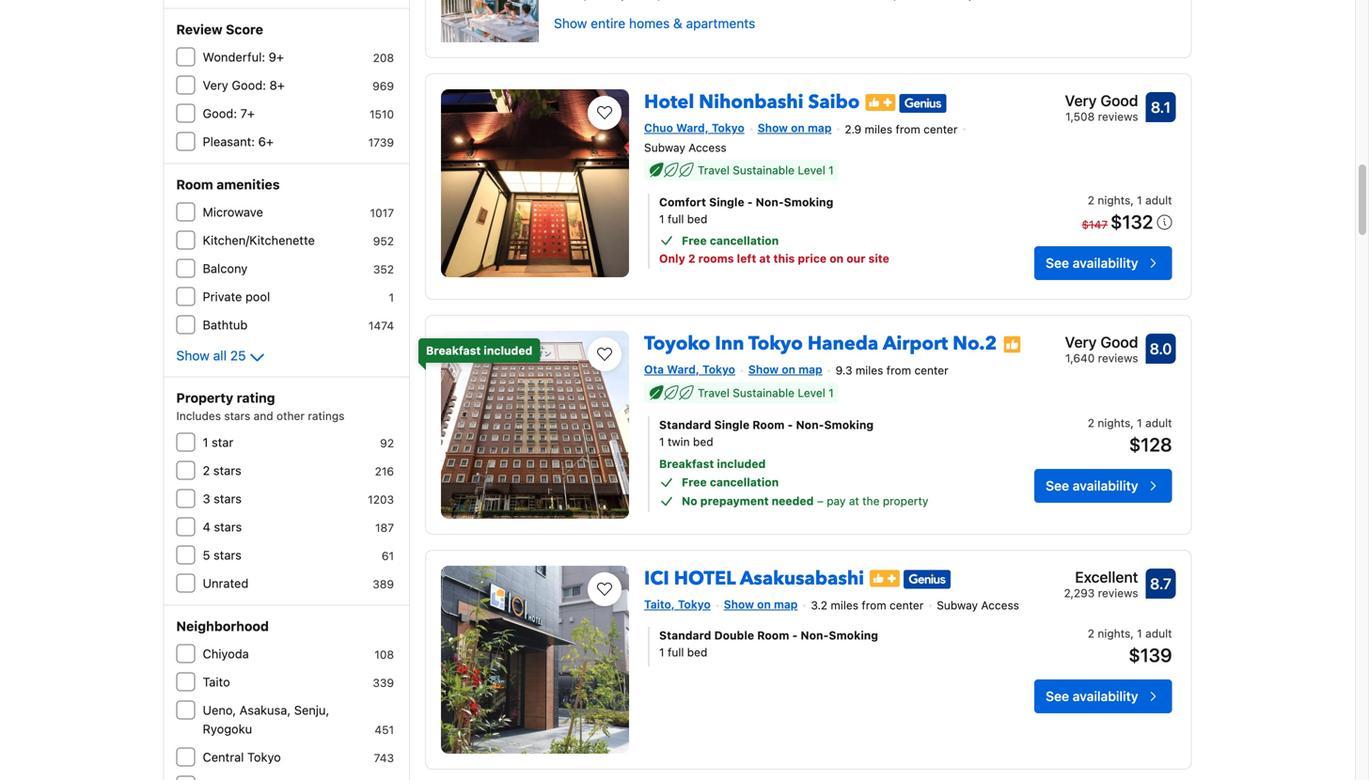 Task type: describe. For each thing, give the bounding box(es) containing it.
see availability for hotel nihonbashi saibo
[[1046, 255, 1138, 271]]

private pool
[[203, 290, 270, 304]]

needed
[[772, 495, 814, 508]]

no.2
[[953, 331, 997, 357]]

property rating includes stars and other ratings
[[176, 390, 345, 423]]

level for saibo
[[798, 163, 825, 177]]

comfort single - non-smoking
[[659, 195, 833, 209]]

map for tokyo
[[798, 363, 822, 376]]

very good element for toyoko inn tokyo haneda airport no.2
[[1065, 331, 1138, 353]]

25
[[230, 348, 246, 363]]

1 down 352
[[389, 291, 394, 304]]

show for hotel
[[758, 121, 788, 135]]

ratings
[[308, 409, 345, 423]]

private
[[203, 290, 242, 304]]

61
[[382, 550, 394, 563]]

saibo
[[808, 89, 860, 115]]

very for toyoko inn tokyo haneda airport no.2
[[1065, 333, 1097, 351]]

1 full bed
[[659, 212, 707, 226]]

2 free from the top
[[682, 476, 707, 489]]

access inside "2.9 miles from center subway access"
[[688, 141, 727, 154]]

includes
[[176, 409, 221, 423]]

bed inside the standard double room - non-smoking 1 full bed
[[687, 646, 707, 659]]

&
[[673, 16, 682, 31]]

show on map for tokyo
[[748, 363, 822, 376]]

good: 7+
[[203, 106, 255, 120]]

amenities
[[216, 177, 280, 192]]

1 star
[[203, 435, 233, 449]]

apartments
[[686, 16, 755, 31]]

ueno,
[[203, 703, 236, 717]]

hotel nihonbashi saibo link
[[644, 82, 860, 115]]

stars for 4 stars
[[214, 520, 242, 534]]

on for tokyo
[[782, 363, 795, 376]]

0 vertical spatial good:
[[232, 78, 266, 92]]

show inside button
[[554, 16, 587, 31]]

score
[[226, 22, 263, 37]]

187
[[375, 521, 394, 535]]

non- for single
[[796, 419, 824, 432]]

all
[[213, 348, 227, 363]]

show inside dropdown button
[[176, 348, 210, 363]]

asakusa,
[[239, 703, 291, 717]]

969
[[372, 79, 394, 93]]

$132
[[1111, 210, 1153, 233]]

miles inside "2.9 miles from center subway access"
[[865, 123, 892, 136]]

2 nights , 1 adult
[[1088, 194, 1172, 207]]

very good 1,640 reviews
[[1065, 333, 1138, 365]]

tokyo down hotel at the bottom
[[678, 598, 711, 611]]

show on map for asakusabashi
[[724, 598, 798, 611]]

0 vertical spatial non-
[[756, 195, 784, 209]]

homes
[[629, 16, 670, 31]]

sustainable for nihonbashi
[[733, 163, 795, 177]]

standard single room - non-smoking
[[659, 419, 874, 432]]

2.9
[[845, 123, 861, 136]]

site
[[868, 252, 889, 265]]

hotel
[[644, 89, 694, 115]]

star
[[212, 435, 233, 449]]

very good: 8+
[[203, 78, 285, 92]]

tokyo for chuo
[[712, 121, 744, 135]]

other
[[276, 409, 305, 423]]

1 vertical spatial access
[[981, 599, 1019, 612]]

hotel nihonbashi saibo
[[644, 89, 860, 115]]

asakusabashi
[[740, 566, 864, 592]]

on for saibo
[[791, 121, 805, 135]]

comfort single - non-smoking link
[[659, 194, 977, 210]]

1 free from the top
[[682, 234, 707, 247]]

bed for twin
[[693, 436, 713, 449]]

8.7
[[1150, 575, 1171, 593]]

3
[[203, 492, 210, 506]]

, for ici hotel asakusabashi
[[1130, 627, 1134, 640]]

1 up $132
[[1137, 194, 1142, 207]]

review score
[[176, 22, 263, 37]]

- for single
[[788, 419, 793, 432]]

see availability link for ici hotel asakusabashi
[[1034, 680, 1172, 714]]

show all 25 button
[[176, 346, 269, 369]]

1 inside the 2 nights , 1 adult $139
[[1137, 627, 1142, 640]]

ryogoku
[[203, 722, 252, 736]]

this property is part of our preferred plus program. it's committed to providing outstanding service and excellent value. it'll pay us a higher commission if you make a booking. image for ici hotel asakusabashi
[[870, 570, 900, 587]]

toyoko inn tokyo haneda airport no.2 link
[[644, 323, 997, 357]]

0 horizontal spatial at
[[759, 252, 770, 265]]

2 for 2 nights , 1 adult $139
[[1088, 627, 1094, 640]]

center for toyoko inn tokyo haneda airport no.2
[[914, 364, 948, 377]]

208
[[373, 51, 394, 64]]

see availability for toyoko inn tokyo haneda airport no.2
[[1046, 478, 1138, 494]]

92
[[380, 437, 394, 450]]

389
[[373, 578, 394, 591]]

property
[[883, 495, 928, 508]]

standard for standard double room - non-smoking 1 full bed
[[659, 629, 711, 642]]

1 inside 2 nights , 1 adult $128
[[1137, 417, 1142, 430]]

sustainable for inn
[[733, 387, 795, 400]]

adult for ici hotel asakusabashi
[[1145, 627, 1172, 640]]

prepayment
[[700, 495, 769, 508]]

952
[[373, 235, 394, 248]]

no prepayment needed – pay at the property
[[682, 495, 928, 508]]

this
[[773, 252, 795, 265]]

good for toyoko inn tokyo haneda airport no.2
[[1101, 333, 1138, 351]]

stars for 5 stars
[[213, 548, 242, 562]]

1 left star
[[203, 435, 208, 449]]

2 stars
[[203, 464, 241, 478]]

bed for full
[[687, 212, 707, 226]]

ward, for hotel
[[676, 121, 709, 135]]

property
[[176, 390, 233, 406]]

8.1
[[1151, 98, 1171, 116]]

5 stars
[[203, 548, 242, 562]]

$128
[[1129, 434, 1172, 456]]

108
[[374, 648, 394, 661]]

included inside 1 twin bed breakfast included
[[717, 458, 766, 471]]

central tokyo
[[203, 750, 281, 764]]

, for toyoko inn tokyo haneda airport no.2
[[1130, 417, 1134, 430]]

0 vertical spatial room
[[176, 177, 213, 192]]

chiyoda
[[203, 647, 249, 661]]

1 up standard single room - non-smoking link
[[829, 387, 834, 400]]

excellent element
[[1064, 566, 1138, 588]]

0 vertical spatial smoking
[[784, 195, 833, 209]]

the
[[862, 495, 880, 508]]

2 right only
[[688, 252, 695, 265]]

see availability link for hotel nihonbashi saibo
[[1034, 246, 1172, 280]]

scored 8.0 element
[[1146, 334, 1176, 364]]

0 vertical spatial -
[[747, 195, 753, 209]]

see for hotel nihonbashi saibo
[[1046, 255, 1069, 271]]

tokyo for toyoko
[[748, 331, 803, 357]]

availability for hotel nihonbashi saibo
[[1073, 255, 1138, 271]]

double
[[714, 629, 754, 642]]

room for standard double room - non-smoking 1 full bed
[[757, 629, 789, 642]]

stars for 2 stars
[[213, 464, 241, 478]]

balcony
[[203, 261, 248, 275]]

breakfast included
[[426, 344, 533, 357]]

no
[[682, 495, 697, 508]]

this property is part of our preferred plus program. it's committed to providing outstanding service and excellent value. it'll pay us a higher commission if you make a booking. image
[[865, 94, 896, 111]]

adult for toyoko inn tokyo haneda airport no.2
[[1145, 417, 1172, 430]]

map for asakusabashi
[[774, 598, 798, 611]]

comfort
[[659, 195, 706, 209]]

travel sustainable level 1 for inn
[[698, 387, 834, 400]]

toyoko inn tokyo haneda airport no.2 image
[[441, 331, 629, 519]]

1,640
[[1065, 352, 1095, 365]]

very up good: 7+
[[203, 78, 228, 92]]

left
[[737, 252, 756, 265]]

1 nights from the top
[[1098, 194, 1130, 207]]

stars inside the property rating includes stars and other ratings
[[224, 409, 250, 423]]

from inside "2.9 miles from center subway access"
[[896, 123, 920, 136]]

wonderful:
[[203, 50, 265, 64]]

2 nights , 1 adult $128
[[1088, 417, 1172, 456]]

1 cancellation from the top
[[710, 234, 779, 247]]



Task type: locate. For each thing, give the bounding box(es) containing it.
from right 3.2
[[862, 599, 886, 612]]

1 vertical spatial cancellation
[[710, 476, 779, 489]]

0 vertical spatial from
[[896, 123, 920, 136]]

miles for tokyo
[[855, 364, 883, 377]]

1 vertical spatial standard
[[659, 629, 711, 642]]

haneda
[[808, 331, 878, 357]]

travel sustainable level 1 up "comfort single - non-smoking"
[[698, 163, 834, 177]]

reviews down excellent
[[1098, 587, 1138, 600]]

free cancellation
[[682, 234, 779, 247], [682, 476, 779, 489]]

1 vertical spatial at
[[849, 495, 859, 508]]

1 horizontal spatial access
[[981, 599, 1019, 612]]

standard down taito, tokyo
[[659, 629, 711, 642]]

1 vertical spatial map
[[798, 363, 822, 376]]

4 stars
[[203, 520, 242, 534]]

339
[[373, 677, 394, 690]]

from down airport
[[886, 364, 911, 377]]

see availability for ici hotel asakusabashi
[[1046, 689, 1138, 704]]

9.3 miles from center
[[835, 364, 948, 377]]

–
[[817, 495, 824, 508]]

1 vertical spatial subway
[[937, 599, 978, 612]]

ici
[[644, 566, 669, 592]]

0 vertical spatial ward,
[[676, 121, 709, 135]]

show on map down toyoko inn tokyo haneda airport no.2
[[748, 363, 822, 376]]

1 horizontal spatial subway
[[937, 599, 978, 612]]

access
[[688, 141, 727, 154], [981, 599, 1019, 612]]

451
[[375, 724, 394, 737]]

from right "2.9"
[[896, 123, 920, 136]]

0 vertical spatial free
[[682, 234, 707, 247]]

0 vertical spatial center
[[923, 123, 958, 136]]

1 good from the top
[[1101, 92, 1138, 110]]

1 very good element from the top
[[1065, 89, 1138, 112]]

very up 1,508
[[1065, 92, 1097, 110]]

wonderful: 9+
[[203, 50, 284, 64]]

3 stars
[[203, 492, 242, 506]]

- up needed
[[788, 419, 793, 432]]

2 for 2 nights , 1 adult
[[1088, 194, 1094, 207]]

3 see availability from the top
[[1046, 689, 1138, 704]]

toyoko
[[644, 331, 710, 357]]

2 travel sustainable level 1 from the top
[[698, 387, 834, 400]]

2 vertical spatial adult
[[1145, 627, 1172, 640]]

only 2 rooms left at this price on our site
[[659, 252, 889, 265]]

subway access
[[937, 599, 1019, 612]]

genius discounts available at this property. image
[[899, 94, 946, 113], [899, 94, 946, 113], [904, 570, 951, 589], [904, 570, 951, 589]]

room inside the standard double room - non-smoking 1 full bed
[[757, 629, 789, 642]]

1 vertical spatial travel
[[698, 387, 730, 400]]

see availability down the 2 nights , 1 adult $139
[[1046, 689, 1138, 704]]

2 for 2 nights , 1 adult $128
[[1088, 417, 1094, 430]]

map down asakusabashi
[[774, 598, 798, 611]]

single right comfort at the top
[[709, 195, 744, 209]]

2 vertical spatial nights
[[1098, 627, 1130, 640]]

full down comfort at the top
[[668, 212, 684, 226]]

1017
[[370, 206, 394, 220]]

2 vertical spatial from
[[862, 599, 886, 612]]

2 vertical spatial reviews
[[1098, 587, 1138, 600]]

pool
[[245, 290, 270, 304]]

nights up $128
[[1098, 417, 1130, 430]]

see availability link down 2 nights , 1 adult $128
[[1034, 469, 1172, 503]]

1510
[[369, 108, 394, 121]]

2 vertical spatial map
[[774, 598, 798, 611]]

2 vertical spatial smoking
[[829, 629, 878, 642]]

0 horizontal spatial included
[[484, 344, 533, 357]]

hotel nihonbashi saibo image
[[441, 89, 629, 278]]

central
[[203, 750, 244, 764]]

good inside very good 1,640 reviews
[[1101, 333, 1138, 351]]

standard inside the standard double room - non-smoking 1 full bed
[[659, 629, 711, 642]]

see availability link for toyoko inn tokyo haneda airport no.2
[[1034, 469, 1172, 503]]

adult up $128
[[1145, 417, 1172, 430]]

3 see from the top
[[1046, 689, 1069, 704]]

subway right '3.2 miles from center'
[[937, 599, 978, 612]]

2 see availability link from the top
[[1034, 469, 1172, 503]]

2 down 2,293
[[1088, 627, 1094, 640]]

room up 1 twin bed breakfast included
[[752, 419, 785, 432]]

neighborhood
[[176, 619, 269, 634]]

$139
[[1129, 644, 1172, 666]]

3.2 miles from center
[[811, 599, 924, 612]]

1 vertical spatial sustainable
[[733, 387, 795, 400]]

show left entire
[[554, 16, 587, 31]]

unrated
[[203, 576, 249, 590]]

0 vertical spatial map
[[808, 121, 832, 135]]

center for ici hotel asakusabashi
[[890, 599, 924, 612]]

on for asakusabashi
[[757, 598, 771, 611]]

ici hotel asakusabashi image
[[441, 566, 629, 754]]

map
[[808, 121, 832, 135], [798, 363, 822, 376], [774, 598, 798, 611]]

show for ici
[[724, 598, 754, 611]]

ota ward, tokyo
[[644, 363, 735, 376]]

reviews right 1,508
[[1098, 110, 1138, 123]]

inn
[[715, 331, 744, 357]]

very inside very good 1,640 reviews
[[1065, 333, 1097, 351]]

on down toyoko inn tokyo haneda airport no.2
[[782, 363, 795, 376]]

1 sustainable from the top
[[733, 163, 795, 177]]

at
[[759, 252, 770, 265], [849, 495, 859, 508]]

1 vertical spatial availability
[[1073, 478, 1138, 494]]

cancellation
[[710, 234, 779, 247], [710, 476, 779, 489]]

free cancellation up rooms in the right top of the page
[[682, 234, 779, 247]]

free cancellation up 'prepayment'
[[682, 476, 779, 489]]

tokyo down ueno, asakusa, senju, ryogoku
[[247, 750, 281, 764]]

subway inside "2.9 miles from center subway access"
[[644, 141, 685, 154]]

from for ici hotel asakusabashi
[[862, 599, 886, 612]]

2 vertical spatial see availability
[[1046, 689, 1138, 704]]

bed right twin
[[693, 436, 713, 449]]

adult up $132
[[1145, 194, 1172, 207]]

room amenities
[[176, 177, 280, 192]]

availability for toyoko inn tokyo haneda airport no.2
[[1073, 478, 1138, 494]]

at right 'left'
[[759, 252, 770, 265]]

scored 8.7 element
[[1146, 569, 1176, 599]]

nights inside 2 nights , 1 adult $128
[[1098, 417, 1130, 430]]

, up $132
[[1130, 194, 1134, 207]]

2 , from the top
[[1130, 417, 1134, 430]]

0 vertical spatial level
[[798, 163, 825, 177]]

0 vertical spatial breakfast
[[426, 344, 481, 357]]

free up no
[[682, 476, 707, 489]]

2 vertical spatial see
[[1046, 689, 1069, 704]]

0 horizontal spatial subway
[[644, 141, 685, 154]]

2 travel from the top
[[698, 387, 730, 400]]

non- inside the standard double room - non-smoking 1 full bed
[[801, 629, 829, 642]]

0 vertical spatial included
[[484, 344, 533, 357]]

sustainable up "standard single room - non-smoking"
[[733, 387, 795, 400]]

ota
[[644, 363, 664, 376]]

1 level from the top
[[798, 163, 825, 177]]

reviews for hotel nihonbashi saibo
[[1098, 110, 1138, 123]]

1 down comfort at the top
[[659, 212, 664, 226]]

1 vertical spatial see availability link
[[1034, 469, 1172, 503]]

see availability down 2 nights , 1 adult $128
[[1046, 478, 1138, 494]]

miles right 9.3
[[855, 364, 883, 377]]

1 standard from the top
[[659, 419, 711, 432]]

see for toyoko inn tokyo haneda airport no.2
[[1046, 478, 1069, 494]]

,
[[1130, 194, 1134, 207], [1130, 417, 1134, 430], [1130, 627, 1134, 640]]

, inside 2 nights , 1 adult $128
[[1130, 417, 1134, 430]]

non-
[[756, 195, 784, 209], [796, 419, 824, 432], [801, 629, 829, 642]]

show all 25
[[176, 348, 246, 363]]

2 see from the top
[[1046, 478, 1069, 494]]

2 up 3
[[203, 464, 210, 478]]

2 vertical spatial ,
[[1130, 627, 1134, 640]]

1 vertical spatial smoking
[[824, 419, 874, 432]]

1 horizontal spatial at
[[849, 495, 859, 508]]

nihonbashi
[[699, 89, 803, 115]]

smoking up the price
[[784, 195, 833, 209]]

3 adult from the top
[[1145, 627, 1172, 640]]

0 vertical spatial subway
[[644, 141, 685, 154]]

1 vertical spatial miles
[[855, 364, 883, 377]]

tokyo down inn
[[702, 363, 735, 376]]

show for toyoko
[[748, 363, 779, 376]]

2 level from the top
[[798, 387, 825, 400]]

show up "standard single room - non-smoking"
[[748, 363, 779, 376]]

2 availability from the top
[[1073, 478, 1138, 494]]

7+
[[240, 106, 255, 120]]

1
[[829, 163, 834, 177], [1137, 194, 1142, 207], [659, 212, 664, 226], [389, 291, 394, 304], [829, 387, 834, 400], [1137, 417, 1142, 430], [203, 435, 208, 449], [659, 436, 664, 449], [1137, 627, 1142, 640], [659, 646, 664, 659]]

access down chuo ward, tokyo on the top
[[688, 141, 727, 154]]

very good element
[[1065, 89, 1138, 112], [1065, 331, 1138, 353]]

this property is part of our preferred plus program. it's committed to providing outstanding service and excellent value. it'll pay us a higher commission if you make a booking. image
[[865, 94, 896, 111], [870, 570, 900, 587], [870, 570, 900, 587]]

on down ici hotel asakusabashi
[[757, 598, 771, 611]]

ward, for toyoko
[[667, 363, 699, 376]]

0 vertical spatial free cancellation
[[682, 234, 779, 247]]

airport
[[883, 331, 948, 357]]

1 horizontal spatial included
[[717, 458, 766, 471]]

ward, down toyoko
[[667, 363, 699, 376]]

3 , from the top
[[1130, 627, 1134, 640]]

2 vertical spatial availability
[[1073, 689, 1138, 704]]

stars right the 4
[[214, 520, 242, 534]]

2 vertical spatial bed
[[687, 646, 707, 659]]

2 vertical spatial show on map
[[724, 598, 798, 611]]

stars right the 5
[[213, 548, 242, 562]]

0 vertical spatial see availability
[[1046, 255, 1138, 271]]

smoking inside the standard double room - non-smoking 1 full bed
[[829, 629, 878, 642]]

non- for double
[[801, 629, 829, 642]]

2 standard from the top
[[659, 629, 711, 642]]

2 vertical spatial miles
[[831, 599, 858, 612]]

good inside very good 1,508 reviews
[[1101, 92, 1138, 110]]

good left 8.0
[[1101, 333, 1138, 351]]

at left the
[[849, 495, 859, 508]]

travel sustainable level 1
[[698, 163, 834, 177], [698, 387, 834, 400]]

1 availability from the top
[[1073, 255, 1138, 271]]

smoking down '3.2 miles from center'
[[829, 629, 878, 642]]

scored 8.1 element
[[1146, 92, 1176, 122]]

1 vertical spatial free
[[682, 476, 707, 489]]

hotel
[[674, 566, 735, 592]]

miles right "2.9"
[[865, 123, 892, 136]]

2 inside 2 nights , 1 adult $128
[[1088, 417, 1094, 430]]

0 vertical spatial single
[[709, 195, 744, 209]]

smoking for standard double room - non-smoking 1 full bed
[[829, 629, 878, 642]]

1 vertical spatial ,
[[1130, 417, 1134, 430]]

1474
[[369, 319, 394, 332]]

availability down $147
[[1073, 255, 1138, 271]]

center left subway access
[[890, 599, 924, 612]]

2 for 2 stars
[[203, 464, 210, 478]]

3 availability from the top
[[1073, 689, 1138, 704]]

0 vertical spatial travel
[[698, 163, 730, 177]]

single for inn
[[714, 419, 750, 432]]

very good element left 8.1
[[1065, 89, 1138, 112]]

0 vertical spatial reviews
[[1098, 110, 1138, 123]]

map down toyoko inn tokyo haneda airport no.2
[[798, 363, 822, 376]]

non- up no prepayment needed – pay at the property
[[796, 419, 824, 432]]

travel up comfort at the top
[[698, 163, 730, 177]]

1 travel sustainable level 1 from the top
[[698, 163, 834, 177]]

our
[[846, 252, 865, 265]]

2
[[1088, 194, 1094, 207], [688, 252, 695, 265], [1088, 417, 1094, 430], [203, 464, 210, 478], [1088, 627, 1094, 640]]

1 vertical spatial bed
[[693, 436, 713, 449]]

stars down rating on the left of page
[[224, 409, 250, 423]]

1 free cancellation from the top
[[682, 234, 779, 247]]

center
[[923, 123, 958, 136], [914, 364, 948, 377], [890, 599, 924, 612]]

tokyo for ota
[[702, 363, 735, 376]]

smoking for standard single room - non-smoking
[[824, 419, 874, 432]]

good: left 7+
[[203, 106, 237, 120]]

1 , from the top
[[1130, 194, 1134, 207]]

see availability down $147
[[1046, 255, 1138, 271]]

nights for ici hotel asakusabashi
[[1098, 627, 1130, 640]]

pleasant:
[[203, 134, 255, 149]]

3 see availability link from the top
[[1034, 680, 1172, 714]]

availability down 2 nights , 1 adult $128
[[1073, 478, 1138, 494]]

adult up $139
[[1145, 627, 1172, 640]]

2 vertical spatial see availability link
[[1034, 680, 1172, 714]]

taito
[[203, 675, 230, 689]]

this property is part of our preferred partner program. it's committed to providing excellent service and good value. it'll pay us a higher commission if you make a booking. image
[[1003, 335, 1021, 354], [1003, 335, 1021, 354]]

1 vertical spatial from
[[886, 364, 911, 377]]

stars for 3 stars
[[214, 492, 242, 506]]

2 nights from the top
[[1098, 417, 1130, 430]]

on left our at the right top
[[829, 252, 844, 265]]

good for hotel nihonbashi saibo
[[1101, 92, 1138, 110]]

1 vertical spatial -
[[788, 419, 793, 432]]

good left 8.1
[[1101, 92, 1138, 110]]

standard for standard single room - non-smoking
[[659, 419, 711, 432]]

0 vertical spatial standard
[[659, 419, 711, 432]]

1 vertical spatial center
[[914, 364, 948, 377]]

nights inside the 2 nights , 1 adult $139
[[1098, 627, 1130, 640]]

level up comfort single - non-smoking link
[[798, 163, 825, 177]]

2 reviews from the top
[[1098, 352, 1138, 365]]

2 vertical spatial non-
[[801, 629, 829, 642]]

- inside the standard double room - non-smoking 1 full bed
[[792, 629, 798, 642]]

1 travel from the top
[[698, 163, 730, 177]]

stars right 3
[[214, 492, 242, 506]]

0 vertical spatial miles
[[865, 123, 892, 136]]

1 vertical spatial see availability
[[1046, 478, 1138, 494]]

1 vertical spatial travel sustainable level 1
[[698, 387, 834, 400]]

1 vertical spatial room
[[752, 419, 785, 432]]

very for hotel nihonbashi saibo
[[1065, 92, 1097, 110]]

center down airport
[[914, 364, 948, 377]]

adult inside 2 nights , 1 adult $128
[[1145, 417, 1172, 430]]

level for tokyo
[[798, 387, 825, 400]]

2 full from the top
[[668, 646, 684, 659]]

1 vertical spatial good
[[1101, 333, 1138, 351]]

1 twin bed breakfast included
[[659, 436, 766, 471]]

show entire homes & apartments
[[554, 16, 755, 31]]

2,293
[[1064, 587, 1095, 600]]

1 horizontal spatial breakfast
[[659, 458, 714, 471]]

nights for toyoko inn tokyo haneda airport no.2
[[1098, 417, 1130, 430]]

2 down 1,640
[[1088, 417, 1094, 430]]

from for toyoko inn tokyo haneda airport no.2
[[886, 364, 911, 377]]

, inside the 2 nights , 1 adult $139
[[1130, 627, 1134, 640]]

1 up $139
[[1137, 627, 1142, 640]]

, up $139
[[1130, 627, 1134, 640]]

standard
[[659, 419, 711, 432], [659, 629, 711, 642]]

on down hotel nihonbashi saibo
[[791, 121, 805, 135]]

6+
[[258, 134, 274, 149]]

standard double room - non-smoking link
[[659, 627, 977, 644]]

, up $128
[[1130, 417, 1134, 430]]

sustainable up "comfort single - non-smoking"
[[733, 163, 795, 177]]

0 vertical spatial availability
[[1073, 255, 1138, 271]]

1 vertical spatial level
[[798, 387, 825, 400]]

show down hotel nihonbashi saibo
[[758, 121, 788, 135]]

senju,
[[294, 703, 329, 717]]

nights up $132
[[1098, 194, 1130, 207]]

breakfast inside 1 twin bed breakfast included
[[659, 458, 714, 471]]

looking for a space of your own? image
[[441, 0, 539, 42]]

chuo ward, tokyo
[[644, 121, 744, 135]]

0 vertical spatial see
[[1046, 255, 1069, 271]]

0 vertical spatial bed
[[687, 212, 707, 226]]

- down asakusabashi
[[792, 629, 798, 642]]

adult inside the 2 nights , 1 adult $139
[[1145, 627, 1172, 640]]

center inside "2.9 miles from center subway access"
[[923, 123, 958, 136]]

2 sustainable from the top
[[733, 387, 795, 400]]

0 vertical spatial access
[[688, 141, 727, 154]]

adult
[[1145, 194, 1172, 207], [1145, 417, 1172, 430], [1145, 627, 1172, 640]]

1 vertical spatial adult
[[1145, 417, 1172, 430]]

0 vertical spatial nights
[[1098, 194, 1130, 207]]

reviews right 1,640
[[1098, 352, 1138, 365]]

show on map down saibo
[[758, 121, 832, 135]]

2 very good element from the top
[[1065, 331, 1138, 353]]

1 vertical spatial included
[[717, 458, 766, 471]]

1 vertical spatial free cancellation
[[682, 476, 779, 489]]

3 reviews from the top
[[1098, 587, 1138, 600]]

1 up comfort single - non-smoking link
[[829, 163, 834, 177]]

0 vertical spatial cancellation
[[710, 234, 779, 247]]

1 vertical spatial show on map
[[748, 363, 822, 376]]

standard double room - non-smoking 1 full bed
[[659, 629, 878, 659]]

and
[[254, 409, 273, 423]]

reviews inside excellent 2,293 reviews
[[1098, 587, 1138, 600]]

1 vertical spatial reviews
[[1098, 352, 1138, 365]]

pleasant: 6+
[[203, 134, 274, 149]]

very inside very good 1,508 reviews
[[1065, 92, 1097, 110]]

3 nights from the top
[[1098, 627, 1130, 640]]

non- up only 2 rooms left at this price on our site
[[756, 195, 784, 209]]

1 vertical spatial nights
[[1098, 417, 1130, 430]]

reviews inside very good 1,508 reviews
[[1098, 110, 1138, 123]]

0 vertical spatial sustainable
[[733, 163, 795, 177]]

1 vertical spatial ward,
[[667, 363, 699, 376]]

1 reviews from the top
[[1098, 110, 1138, 123]]

pay
[[827, 495, 846, 508]]

1 vertical spatial good:
[[203, 106, 237, 120]]

bathtub
[[203, 318, 248, 332]]

room up microwave
[[176, 177, 213, 192]]

tokyo right inn
[[748, 331, 803, 357]]

availability for ici hotel asakusabashi
[[1073, 689, 1138, 704]]

room for standard single room - non-smoking
[[752, 419, 785, 432]]

2 good from the top
[[1101, 333, 1138, 351]]

show on map for saibo
[[758, 121, 832, 135]]

non- down 3.2
[[801, 629, 829, 642]]

0 vertical spatial very good element
[[1065, 89, 1138, 112]]

2 see availability from the top
[[1046, 478, 1138, 494]]

smoking down 9.3
[[824, 419, 874, 432]]

show on map
[[758, 121, 832, 135], [748, 363, 822, 376], [724, 598, 798, 611]]

1 see availability from the top
[[1046, 255, 1138, 271]]

2 vertical spatial room
[[757, 629, 789, 642]]

single for nihonbashi
[[709, 195, 744, 209]]

1 see availability link from the top
[[1034, 246, 1172, 280]]

0 vertical spatial at
[[759, 252, 770, 265]]

nights up $139
[[1098, 627, 1130, 640]]

0 vertical spatial full
[[668, 212, 684, 226]]

show down ici hotel asakusabashi
[[724, 598, 754, 611]]

see availability
[[1046, 255, 1138, 271], [1046, 478, 1138, 494], [1046, 689, 1138, 704]]

ici hotel asakusabashi link
[[644, 558, 864, 592]]

2 adult from the top
[[1145, 417, 1172, 430]]

1 vertical spatial single
[[714, 419, 750, 432]]

2 vertical spatial -
[[792, 629, 798, 642]]

single up 1 twin bed breakfast included
[[714, 419, 750, 432]]

standard single room - non-smoking link
[[659, 417, 977, 434]]

0 vertical spatial show on map
[[758, 121, 832, 135]]

travel for inn
[[698, 387, 730, 400]]

1 vertical spatial breakfast
[[659, 458, 714, 471]]

0 horizontal spatial access
[[688, 141, 727, 154]]

single
[[709, 195, 744, 209], [714, 419, 750, 432]]

map for saibo
[[808, 121, 832, 135]]

1 up $128
[[1137, 417, 1142, 430]]

chuo
[[644, 121, 673, 135]]

1 see from the top
[[1046, 255, 1069, 271]]

0 horizontal spatial breakfast
[[426, 344, 481, 357]]

1 vertical spatial very good element
[[1065, 331, 1138, 353]]

8+
[[269, 78, 285, 92]]

cancellation up 'left'
[[710, 234, 779, 247]]

show left all
[[176, 348, 210, 363]]

2 vertical spatial center
[[890, 599, 924, 612]]

free
[[682, 234, 707, 247], [682, 476, 707, 489]]

0 vertical spatial ,
[[1130, 194, 1134, 207]]

0 vertical spatial see availability link
[[1034, 246, 1172, 280]]

kitchen/kitchenette
[[203, 233, 315, 247]]

reviews for toyoko inn tokyo haneda airport no.2
[[1098, 352, 1138, 365]]

stars down star
[[213, 464, 241, 478]]

2.9 miles from center subway access
[[644, 123, 958, 154]]

1739
[[368, 136, 394, 149]]

0 vertical spatial adult
[[1145, 194, 1172, 207]]

very good element for hotel nihonbashi saibo
[[1065, 89, 1138, 112]]

level up standard single room - non-smoking link
[[798, 387, 825, 400]]

bed inside 1 twin bed breakfast included
[[693, 436, 713, 449]]

full inside the standard double room - non-smoking 1 full bed
[[668, 646, 684, 659]]

good: left 8+
[[232, 78, 266, 92]]

1 down taito,
[[659, 646, 664, 659]]

reviews inside very good 1,640 reviews
[[1098, 352, 1138, 365]]

1 inside 1 twin bed breakfast included
[[659, 436, 664, 449]]

travel for nihonbashi
[[698, 163, 730, 177]]

this property is part of our preferred plus program. it's committed to providing outstanding service and excellent value. it'll pay us a higher commission if you make a booking. image for hotel nihonbashi saibo
[[865, 94, 896, 111]]

1 left twin
[[659, 436, 664, 449]]

2 inside the 2 nights , 1 adult $139
[[1088, 627, 1094, 640]]

9.3
[[835, 364, 852, 377]]

2 free cancellation from the top
[[682, 476, 779, 489]]

- for double
[[792, 629, 798, 642]]

0 vertical spatial travel sustainable level 1
[[698, 163, 834, 177]]

2 cancellation from the top
[[710, 476, 779, 489]]

1 vertical spatial see
[[1046, 478, 1069, 494]]

breakfast
[[426, 344, 481, 357], [659, 458, 714, 471]]

good
[[1101, 92, 1138, 110], [1101, 333, 1138, 351]]

very up 1,640
[[1065, 333, 1097, 351]]

bed down taito, tokyo
[[687, 646, 707, 659]]

1 full from the top
[[668, 212, 684, 226]]

very
[[203, 78, 228, 92], [1065, 92, 1097, 110], [1065, 333, 1097, 351]]

miles for asakusabashi
[[831, 599, 858, 612]]

1 adult from the top
[[1145, 194, 1172, 207]]

full
[[668, 212, 684, 226], [668, 646, 684, 659]]

rating
[[237, 390, 275, 406]]

center right "2.9"
[[923, 123, 958, 136]]

travel sustainable level 1 for nihonbashi
[[698, 163, 834, 177]]

1 vertical spatial non-
[[796, 419, 824, 432]]

see for ici hotel asakusabashi
[[1046, 689, 1069, 704]]

1 inside the standard double room - non-smoking 1 full bed
[[659, 646, 664, 659]]

miles right 3.2
[[831, 599, 858, 612]]

4
[[203, 520, 210, 534]]



Task type: vqa. For each thing, say whether or not it's contained in the screenshot.


